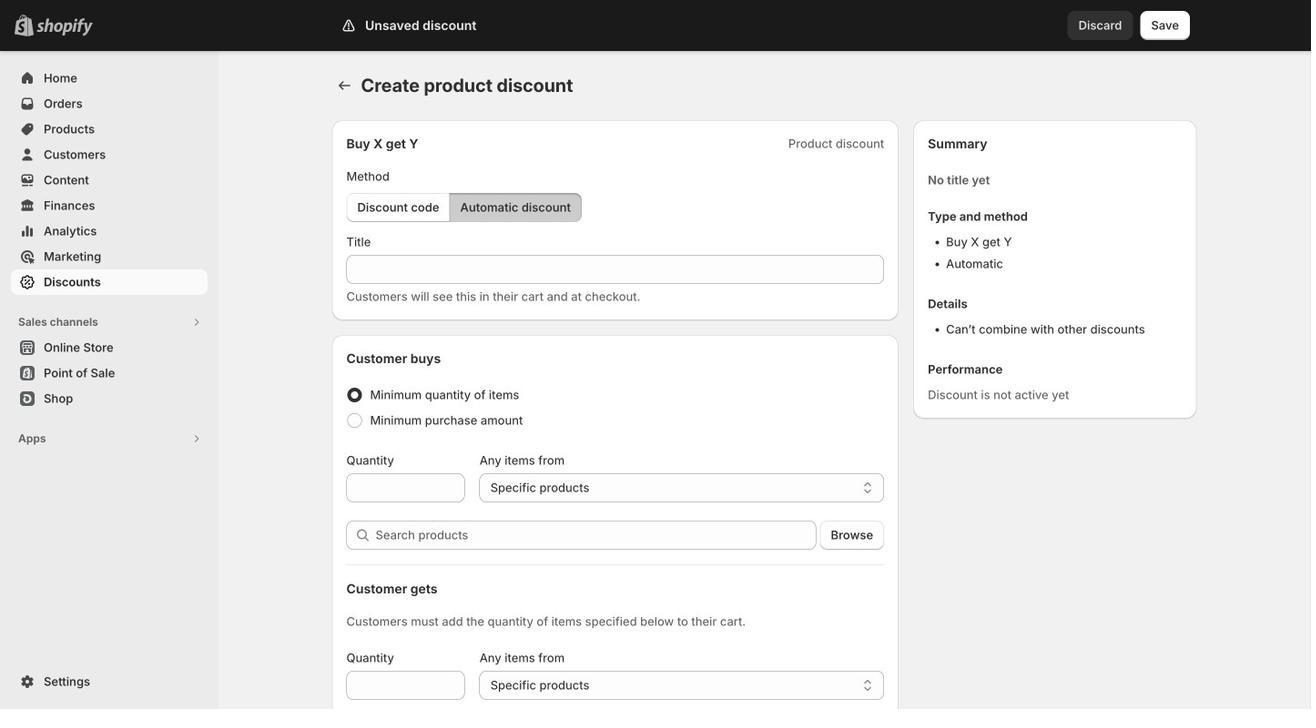 Task type: locate. For each thing, give the bounding box(es) containing it.
None text field
[[347, 255, 885, 284], [347, 474, 465, 503], [347, 671, 465, 701], [347, 255, 885, 284], [347, 474, 465, 503], [347, 671, 465, 701]]

shopify image
[[36, 18, 93, 36]]



Task type: vqa. For each thing, say whether or not it's contained in the screenshot.
tooltip
no



Task type: describe. For each thing, give the bounding box(es) containing it.
Search products text field
[[376, 521, 817, 550]]



